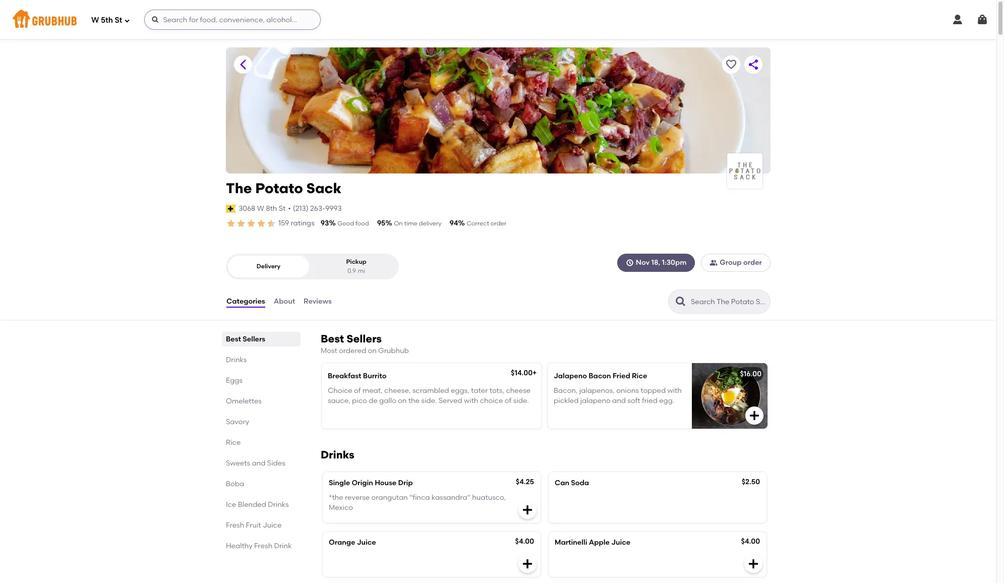 Task type: locate. For each thing, give the bounding box(es) containing it.
sides
[[267, 459, 285, 468]]

and left sides
[[252, 459, 266, 468]]

origin
[[352, 479, 373, 487]]

best inside best sellers most ordered on grubhub
[[321, 332, 344, 345]]

fresh
[[226, 521, 244, 530], [254, 542, 273, 550]]

1 $4.00 from the left
[[515, 537, 534, 546]]

rice right fried
[[632, 372, 647, 381]]

best sellers
[[226, 335, 265, 344]]

juice right apple
[[612, 538, 631, 547]]

with
[[668, 386, 682, 395], [464, 396, 478, 405]]

st left the •
[[279, 204, 286, 213]]

• (213) 263-9993
[[288, 204, 342, 213]]

1 vertical spatial st
[[279, 204, 286, 213]]

mexico
[[329, 503, 353, 512]]

1 horizontal spatial w
[[257, 204, 264, 213]]

263-
[[310, 204, 325, 213]]

1 vertical spatial rice
[[226, 438, 241, 447]]

1 horizontal spatial with
[[668, 386, 682, 395]]

best inside tab
[[226, 335, 241, 344]]

0 vertical spatial w
[[91, 15, 99, 25]]

drip
[[398, 479, 413, 487]]

sellers up ordered
[[347, 332, 382, 345]]

1 horizontal spatial fresh
[[254, 542, 273, 550]]

sellers
[[347, 332, 382, 345], [243, 335, 265, 344]]

orange juice
[[329, 538, 376, 547]]

delivery
[[257, 263, 281, 270]]

18,
[[651, 258, 660, 267]]

delivery
[[419, 220, 442, 227]]

0 vertical spatial fresh
[[226, 521, 244, 530]]

*the reverse orangutan  "finca kassandra"   huatusco, mexico
[[329, 493, 506, 512]]

1 horizontal spatial drinks
[[268, 500, 289, 509]]

breakfast
[[328, 372, 361, 381]]

ice blended drinks tab
[[226, 499, 297, 510]]

about button
[[273, 284, 296, 320]]

0 horizontal spatial order
[[491, 220, 507, 227]]

2 vertical spatial drinks
[[268, 500, 289, 509]]

"finca
[[410, 493, 430, 502]]

fried
[[642, 396, 658, 405]]

fried
[[613, 372, 630, 381]]

0 horizontal spatial rice
[[226, 438, 241, 447]]

w
[[91, 15, 99, 25], [257, 204, 264, 213]]

and
[[612, 396, 626, 405], [252, 459, 266, 468]]

1 horizontal spatial st
[[279, 204, 286, 213]]

0 vertical spatial and
[[612, 396, 626, 405]]

1 horizontal spatial $4.00
[[741, 537, 760, 546]]

1 horizontal spatial best
[[321, 332, 344, 345]]

1 vertical spatial order
[[743, 258, 762, 267]]

food
[[356, 220, 369, 227]]

1 vertical spatial drinks
[[321, 449, 354, 461]]

with up egg.
[[668, 386, 682, 395]]

juice
[[263, 521, 282, 530], [357, 538, 376, 547], [612, 538, 631, 547]]

0 horizontal spatial with
[[464, 396, 478, 405]]

8th
[[266, 204, 277, 213]]

sellers up drinks tab
[[243, 335, 265, 344]]

choice
[[480, 396, 503, 405]]

svg image right 5th
[[124, 17, 130, 23]]

st inside 3068 w 8th st button
[[279, 204, 286, 213]]

1 horizontal spatial side.
[[513, 396, 529, 405]]

juice right orange
[[357, 538, 376, 547]]

0 horizontal spatial $4.00
[[515, 537, 534, 546]]

and inside the bacon, jalapenos, onions topped with pickled jalapeno and soft fried egg.
[[612, 396, 626, 405]]

drinks up the eggs
[[226, 356, 247, 364]]

$14.00
[[511, 369, 533, 377]]

0 vertical spatial order
[[491, 220, 507, 227]]

0 vertical spatial drinks
[[226, 356, 247, 364]]

group order button
[[701, 254, 771, 272]]

1 horizontal spatial and
[[612, 396, 626, 405]]

save this restaurant image
[[725, 59, 737, 71]]

$4.00
[[515, 537, 534, 546], [741, 537, 760, 546]]

0 vertical spatial on
[[368, 347, 377, 355]]

1 vertical spatial on
[[398, 396, 407, 405]]

on right ordered
[[368, 347, 377, 355]]

juice right fruit
[[263, 521, 282, 530]]

1:30pm
[[662, 258, 687, 267]]

of down the cheese
[[505, 396, 512, 405]]

can soda
[[555, 479, 589, 487]]

pickled
[[554, 396, 579, 405]]

order right correct
[[491, 220, 507, 227]]

0 horizontal spatial side.
[[421, 396, 437, 405]]

0 vertical spatial st
[[115, 15, 122, 25]]

correct
[[467, 220, 489, 227]]

3068
[[239, 204, 255, 213]]

0 horizontal spatial juice
[[263, 521, 282, 530]]

juice for martinelli apple juice
[[612, 538, 631, 547]]

0 horizontal spatial st
[[115, 15, 122, 25]]

drinks inside tab
[[226, 356, 247, 364]]

0 horizontal spatial w
[[91, 15, 99, 25]]

3068 w 8th st
[[239, 204, 286, 213]]

fruit
[[246, 521, 261, 530]]

the potato sack logo image
[[727, 153, 763, 189]]

0 horizontal spatial drinks
[[226, 356, 247, 364]]

categories button
[[226, 284, 266, 320]]

1 horizontal spatial svg image
[[522, 504, 534, 516]]

svg image down "$4.25"
[[522, 504, 534, 516]]

healthy fresh drink tab
[[226, 541, 297, 551]]

w left 5th
[[91, 15, 99, 25]]

best sellers most ordered on grubhub
[[321, 332, 409, 355]]

order right group
[[743, 258, 762, 267]]

correct order
[[467, 220, 507, 227]]

with inside the bacon, jalapenos, onions topped with pickled jalapeno and soft fried egg.
[[668, 386, 682, 395]]

sauce,
[[328, 396, 350, 405]]

with down tater
[[464, 396, 478, 405]]

ratings
[[291, 219, 315, 227]]

on inside choice of meat, cheese, scrambled eggs, tater tots, cheese sauce, pico de gallo on the side. served with choice of side.
[[398, 396, 407, 405]]

best for best sellers
[[226, 335, 241, 344]]

of
[[354, 386, 361, 395], [505, 396, 512, 405]]

on down cheese,
[[398, 396, 407, 405]]

pickup
[[346, 258, 367, 265]]

st right 5th
[[115, 15, 122, 25]]

0 vertical spatial rice
[[632, 372, 647, 381]]

1 horizontal spatial order
[[743, 258, 762, 267]]

1 vertical spatial with
[[464, 396, 478, 405]]

sellers inside tab
[[243, 335, 265, 344]]

159 ratings
[[278, 219, 315, 227]]

breakfast burrito
[[328, 372, 387, 381]]

juice inside tab
[[263, 521, 282, 530]]

choice of meat, cheese, scrambled eggs, tater tots, cheese sauce, pico de gallo on the side. served with choice of side.
[[328, 386, 531, 405]]

svg image inside the nov 18, 1:30pm button
[[626, 259, 634, 267]]

0 horizontal spatial sellers
[[243, 335, 265, 344]]

tots,
[[490, 386, 504, 395]]

1 horizontal spatial sellers
[[347, 332, 382, 345]]

side. down "scrambled"
[[421, 396, 437, 405]]

order inside button
[[743, 258, 762, 267]]

best
[[321, 332, 344, 345], [226, 335, 241, 344]]

and down onions
[[612, 396, 626, 405]]

drinks up single
[[321, 449, 354, 461]]

w left 8th
[[257, 204, 264, 213]]

de
[[369, 396, 378, 405]]

0 horizontal spatial best
[[226, 335, 241, 344]]

$4.00 for orange juice
[[515, 537, 534, 546]]

tater
[[471, 386, 488, 395]]

fresh left fruit
[[226, 521, 244, 530]]

on inside best sellers most ordered on grubhub
[[368, 347, 377, 355]]

svg image
[[952, 14, 964, 26], [977, 14, 989, 26], [152, 16, 160, 24], [626, 259, 634, 267], [749, 410, 761, 422], [522, 558, 534, 570], [748, 558, 760, 570]]

2 $4.00 from the left
[[741, 537, 760, 546]]

1 vertical spatial fresh
[[254, 542, 273, 550]]

martinelli
[[555, 538, 587, 547]]

sellers inside best sellers most ordered on grubhub
[[347, 332, 382, 345]]

1 vertical spatial of
[[505, 396, 512, 405]]

sellers for best sellers
[[243, 335, 265, 344]]

*the
[[329, 493, 343, 502]]

1 vertical spatial and
[[252, 459, 266, 468]]

1 vertical spatial w
[[257, 204, 264, 213]]

svg image inside "main navigation" navigation
[[124, 17, 130, 23]]

94
[[450, 219, 458, 227]]

bacon
[[589, 372, 611, 381]]

star icon image
[[226, 218, 236, 229], [236, 218, 246, 229], [246, 218, 256, 229], [256, 218, 266, 229], [266, 218, 276, 229], [266, 218, 276, 229]]

0 horizontal spatial and
[[252, 459, 266, 468]]

svg image
[[124, 17, 130, 23], [522, 504, 534, 516]]

reviews
[[304, 297, 332, 306]]

0 vertical spatial with
[[668, 386, 682, 395]]

egg.
[[659, 396, 675, 405]]

sack
[[306, 180, 342, 197]]

of up pico
[[354, 386, 361, 395]]

topped
[[641, 386, 666, 395]]

eggs,
[[451, 386, 469, 395]]

1 vertical spatial svg image
[[522, 504, 534, 516]]

0 horizontal spatial fresh
[[226, 521, 244, 530]]

1 horizontal spatial on
[[398, 396, 407, 405]]

jalapeno bacon fried rice
[[554, 372, 647, 381]]

ice
[[226, 500, 236, 509]]

option group
[[226, 254, 399, 279]]

w inside "main navigation" navigation
[[91, 15, 99, 25]]

(213)
[[293, 204, 309, 213]]

2 horizontal spatial juice
[[612, 538, 631, 547]]

side. down the cheese
[[513, 396, 529, 405]]

group
[[720, 258, 742, 267]]

best up drinks tab
[[226, 335, 241, 344]]

drinks right blended
[[268, 500, 289, 509]]

best up most
[[321, 332, 344, 345]]

jalapeno
[[554, 372, 587, 381]]

0 horizontal spatial on
[[368, 347, 377, 355]]

best sellers tab
[[226, 334, 297, 345]]

mi
[[358, 267, 365, 274]]

w inside button
[[257, 204, 264, 213]]

bacon, jalapenos, onions topped with pickled jalapeno and soft fried egg.
[[554, 386, 682, 405]]

0 vertical spatial of
[[354, 386, 361, 395]]

kassandra"
[[432, 493, 471, 502]]

rice down savory
[[226, 438, 241, 447]]

fresh left drink
[[254, 542, 273, 550]]

boba tab
[[226, 479, 297, 489]]

share icon image
[[748, 59, 760, 71]]

0 vertical spatial svg image
[[124, 17, 130, 23]]

nov 18, 1:30pm button
[[617, 254, 695, 272]]

0 horizontal spatial svg image
[[124, 17, 130, 23]]



Task type: vqa. For each thing, say whether or not it's contained in the screenshot.
7 ratings
no



Task type: describe. For each thing, give the bounding box(es) containing it.
nov
[[636, 258, 650, 267]]

option group containing pickup
[[226, 254, 399, 279]]

+
[[533, 369, 537, 377]]

subscription pass image
[[226, 205, 236, 213]]

0.9
[[348, 267, 356, 274]]

sweets and sides tab
[[226, 458, 297, 469]]

people icon image
[[710, 259, 718, 267]]

$4.25
[[516, 478, 534, 486]]

apple
[[589, 538, 610, 547]]

pico
[[352, 396, 367, 405]]

(213) 263-9993 button
[[293, 204, 342, 214]]

scrambled
[[412, 386, 449, 395]]

order for correct order
[[491, 220, 507, 227]]

house
[[375, 479, 397, 487]]

orange
[[329, 538, 355, 547]]

healthy
[[226, 542, 253, 550]]

drink
[[274, 542, 292, 550]]

gallo
[[379, 396, 396, 405]]

can
[[555, 479, 570, 487]]

group order
[[720, 258, 762, 267]]

on
[[394, 220, 403, 227]]

omelettes tab
[[226, 396, 297, 407]]

orangutan
[[372, 493, 408, 502]]

main navigation navigation
[[0, 0, 997, 39]]

served
[[439, 396, 462, 405]]

$4.00 for martinelli apple juice
[[741, 537, 760, 546]]

search icon image
[[675, 296, 687, 308]]

w 5th st
[[91, 15, 122, 25]]

savory tab
[[226, 417, 297, 427]]

healthy fresh drink
[[226, 542, 292, 550]]

with inside choice of meat, cheese, scrambled eggs, tater tots, cheese sauce, pico de gallo on the side. served with choice of side.
[[464, 396, 478, 405]]

single
[[329, 479, 350, 487]]

martinelli apple juice
[[555, 538, 631, 547]]

ordered
[[339, 347, 366, 355]]

best for best sellers most ordered on grubhub
[[321, 332, 344, 345]]

huatusco,
[[472, 493, 506, 502]]

ice blended drinks
[[226, 500, 289, 509]]

rice inside tab
[[226, 438, 241, 447]]

jalapeno
[[580, 396, 611, 405]]

$16.00
[[740, 370, 762, 378]]

soda
[[571, 479, 589, 487]]

caret left icon image
[[237, 59, 249, 71]]

soft
[[628, 396, 640, 405]]

fresh fruit juice tab
[[226, 520, 297, 531]]

the
[[226, 180, 252, 197]]

nov 18, 1:30pm
[[636, 258, 687, 267]]

reverse
[[345, 493, 370, 502]]

93
[[321, 219, 329, 227]]

good
[[338, 220, 354, 227]]

and inside tab
[[252, 459, 266, 468]]

blended
[[238, 500, 266, 509]]

3068 w 8th st button
[[238, 203, 286, 214]]

good food
[[338, 220, 369, 227]]

Search for food, convenience, alcohol... search field
[[145, 10, 321, 30]]

1 horizontal spatial juice
[[357, 538, 376, 547]]

$14.00 +
[[511, 369, 537, 377]]

Search The Potato Sack search field
[[690, 297, 767, 307]]

rice tab
[[226, 437, 297, 448]]

omelettes
[[226, 397, 262, 406]]

savory
[[226, 418, 249, 426]]

sweets
[[226, 459, 250, 468]]

$2.50
[[742, 478, 760, 486]]

reviews button
[[303, 284, 332, 320]]

159
[[278, 219, 289, 227]]

drinks tab
[[226, 355, 297, 365]]

meat,
[[363, 386, 383, 395]]

onions
[[617, 386, 639, 395]]

order for group order
[[743, 258, 762, 267]]

5th
[[101, 15, 113, 25]]

about
[[274, 297, 295, 306]]

st inside "main navigation" navigation
[[115, 15, 122, 25]]

juice for fresh fruit juice
[[263, 521, 282, 530]]

1 horizontal spatial rice
[[632, 372, 647, 381]]

boba
[[226, 480, 244, 488]]

1 side. from the left
[[421, 396, 437, 405]]

drinks inside tab
[[268, 500, 289, 509]]

pickup 0.9 mi
[[346, 258, 367, 274]]

jalapeno bacon fried rice image
[[692, 363, 768, 429]]

eggs
[[226, 376, 243, 385]]

time
[[404, 220, 418, 227]]

•
[[288, 204, 291, 213]]

2 horizontal spatial drinks
[[321, 449, 354, 461]]

9993
[[325, 204, 342, 213]]

cheese
[[506, 386, 531, 395]]

on time delivery
[[394, 220, 442, 227]]

eggs tab
[[226, 375, 297, 386]]

1 horizontal spatial of
[[505, 396, 512, 405]]

jalapenos,
[[579, 386, 615, 395]]

2 side. from the left
[[513, 396, 529, 405]]

95
[[377, 219, 385, 227]]

0 horizontal spatial of
[[354, 386, 361, 395]]

sellers for best sellers most ordered on grubhub
[[347, 332, 382, 345]]

choice
[[328, 386, 352, 395]]

sweets and sides
[[226, 459, 285, 468]]



